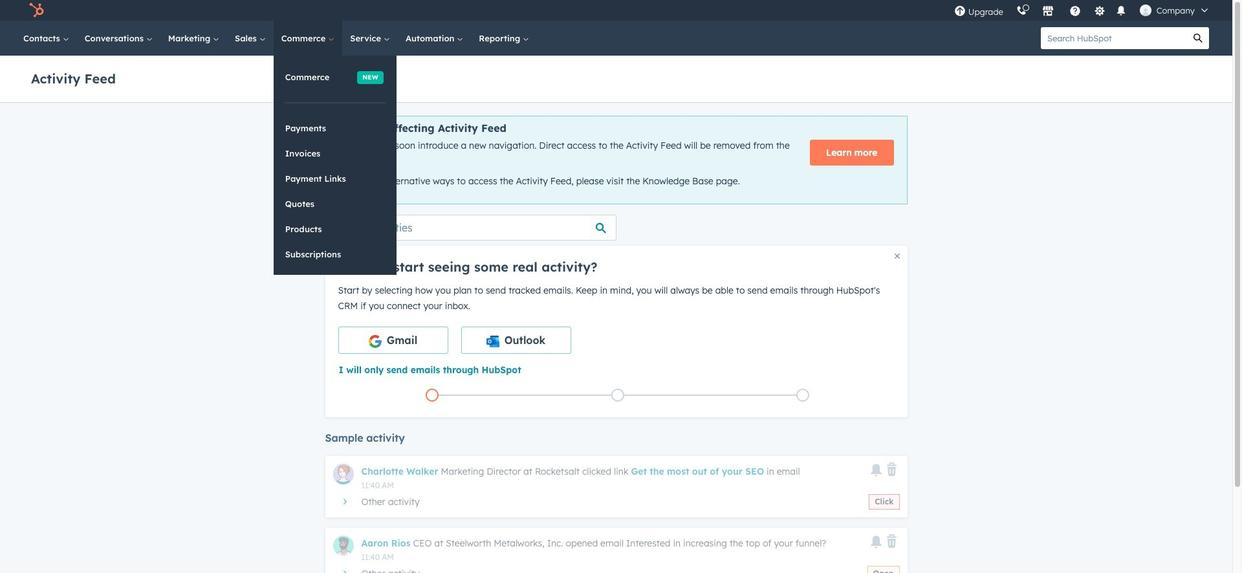 Task type: vqa. For each thing, say whether or not it's contained in the screenshot.
Close icon
yes



Task type: describe. For each thing, give the bounding box(es) containing it.
close image
[[895, 254, 900, 259]]

Search HubSpot search field
[[1041, 27, 1187, 49]]

onboarding.steps.finalstep.title image
[[800, 392, 806, 400]]

marketplaces image
[[1042, 6, 1054, 17]]

jacob simon image
[[1140, 5, 1152, 16]]



Task type: locate. For each thing, give the bounding box(es) containing it.
commerce menu
[[274, 56, 396, 275]]

onboarding.steps.sendtrackedemailingmail.title image
[[614, 392, 621, 400]]

Search activities search field
[[325, 215, 616, 241]]

list
[[339, 386, 896, 404]]

menu
[[948, 0, 1217, 21]]

None checkbox
[[338, 327, 448, 354], [461, 327, 571, 354], [338, 327, 448, 354], [461, 327, 571, 354]]



